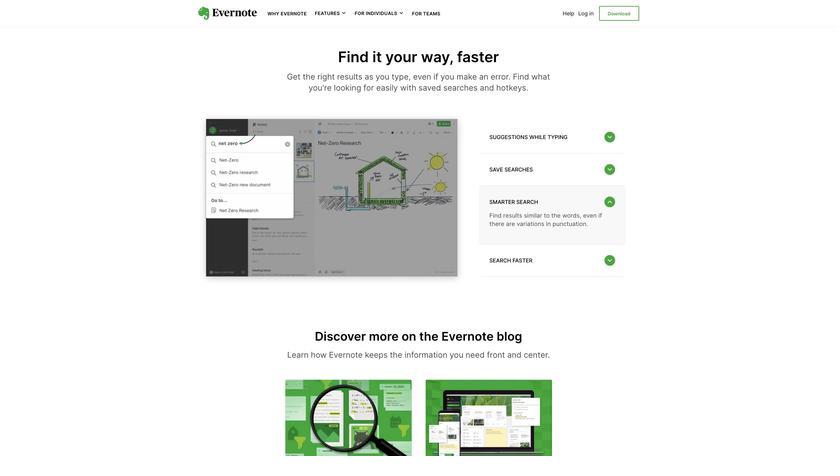 Task type: locate. For each thing, give the bounding box(es) containing it.
searches right save
[[505, 166, 533, 173]]

type,
[[392, 72, 411, 82]]

find
[[338, 48, 369, 66], [513, 72, 530, 82], [490, 212, 502, 219]]

easily
[[377, 83, 398, 93]]

for teams link
[[412, 10, 441, 17]]

1 horizontal spatial find
[[490, 212, 502, 219]]

save searches
[[490, 166, 533, 173]]

smarter search
[[490, 199, 539, 205]]

search
[[490, 257, 512, 264]]

if
[[434, 72, 439, 82], [599, 212, 603, 219]]

looking
[[334, 83, 362, 93]]

faster
[[457, 48, 499, 66], [513, 257, 533, 264]]

1 vertical spatial even
[[584, 212, 597, 219]]

if up the saved
[[434, 72, 439, 82]]

why evernote
[[268, 11, 307, 16]]

and down an
[[480, 83, 494, 93]]

0 horizontal spatial searches
[[444, 83, 478, 93]]

results up 'are'
[[504, 212, 523, 219]]

in right log on the right top
[[590, 10, 594, 17]]

center.
[[524, 350, 550, 360]]

blog image image
[[285, 380, 412, 456], [426, 380, 552, 456]]

log in link
[[579, 10, 594, 17]]

in
[[590, 10, 594, 17], [546, 220, 551, 227]]

faster up an
[[457, 48, 499, 66]]

and inside get the right results as you type, even if you make an error. find what you're looking for easily with saved searches and hotkeys.
[[480, 83, 494, 93]]

0 horizontal spatial in
[[546, 220, 551, 227]]

suggestions while typing
[[490, 134, 568, 140]]

on
[[402, 329, 417, 344]]

faster right search on the right bottom
[[513, 257, 533, 264]]

search faster
[[490, 257, 533, 264]]

discover
[[315, 329, 366, 344]]

1 blog image image from the left
[[285, 380, 412, 456]]

as
[[365, 72, 374, 82]]

even up the saved
[[413, 72, 432, 82]]

there
[[490, 220, 505, 227]]

for left teams
[[412, 11, 422, 16]]

0 vertical spatial results
[[337, 72, 363, 82]]

you left make
[[441, 72, 455, 82]]

find inside get the right results as you type, even if you make an error. find what you're looking for easily with saved searches and hotkeys.
[[513, 72, 530, 82]]

front
[[487, 350, 505, 360]]

right
[[318, 72, 335, 82]]

2 vertical spatial evernote
[[329, 350, 363, 360]]

search
[[517, 199, 539, 205]]

evernote
[[281, 11, 307, 16], [442, 329, 494, 344], [329, 350, 363, 360]]

1 vertical spatial if
[[599, 212, 603, 219]]

1 horizontal spatial searches
[[505, 166, 533, 173]]

0 horizontal spatial even
[[413, 72, 432, 82]]

download link
[[600, 6, 640, 21]]

1 horizontal spatial and
[[508, 350, 522, 360]]

2 vertical spatial find
[[490, 212, 502, 219]]

error.
[[491, 72, 511, 82]]

help link
[[563, 10, 575, 17]]

find left it
[[338, 48, 369, 66]]

hotkeys.
[[497, 83, 529, 93]]

with
[[400, 83, 417, 93]]

searches down make
[[444, 83, 478, 93]]

2 horizontal spatial find
[[513, 72, 530, 82]]

for left 'individuals'
[[355, 10, 365, 16]]

and right front
[[508, 350, 522, 360]]

the right get
[[303, 72, 315, 82]]

evernote right why
[[281, 11, 307, 16]]

for inside button
[[355, 10, 365, 16]]

for
[[355, 10, 365, 16], [412, 11, 422, 16]]

0 horizontal spatial find
[[338, 48, 369, 66]]

1 vertical spatial find
[[513, 72, 530, 82]]

0 vertical spatial if
[[434, 72, 439, 82]]

1 horizontal spatial blog image image
[[426, 380, 552, 456]]

you're
[[309, 83, 332, 93]]

0 horizontal spatial results
[[337, 72, 363, 82]]

find up hotkeys. on the right of the page
[[513, 72, 530, 82]]

download
[[608, 11, 631, 16]]

1 horizontal spatial faster
[[513, 257, 533, 264]]

you up easily
[[376, 72, 390, 82]]

the
[[303, 72, 315, 82], [552, 212, 561, 219], [420, 329, 439, 344], [390, 350, 403, 360]]

0 horizontal spatial if
[[434, 72, 439, 82]]

while
[[530, 134, 547, 140]]

you
[[376, 72, 390, 82], [441, 72, 455, 82], [450, 350, 464, 360]]

0 vertical spatial find
[[338, 48, 369, 66]]

 image
[[198, 112, 466, 286]]

information
[[405, 350, 448, 360]]

teams
[[424, 11, 441, 16]]

0 horizontal spatial evernote
[[281, 11, 307, 16]]

0 vertical spatial in
[[590, 10, 594, 17]]

you left need in the right of the page
[[450, 350, 464, 360]]

0 vertical spatial evernote
[[281, 11, 307, 16]]

are
[[506, 220, 515, 227]]

0 vertical spatial faster
[[457, 48, 499, 66]]

even inside the find results similar to the words, even if there are variations in punctuation.
[[584, 212, 597, 219]]

find up there
[[490, 212, 502, 219]]

1 vertical spatial results
[[504, 212, 523, 219]]

1 vertical spatial faster
[[513, 257, 533, 264]]

0 horizontal spatial and
[[480, 83, 494, 93]]

1 vertical spatial in
[[546, 220, 551, 227]]

1 horizontal spatial for
[[412, 11, 422, 16]]

1 horizontal spatial if
[[599, 212, 603, 219]]

for individuals
[[355, 10, 398, 16]]

in down to
[[546, 220, 551, 227]]

blog
[[497, 329, 523, 344]]

0 horizontal spatial blog image image
[[285, 380, 412, 456]]

even right words,
[[584, 212, 597, 219]]

get the right results as you type, even if you make an error. find what you're looking for easily with saved searches and hotkeys.
[[287, 72, 551, 93]]

evernote up need in the right of the page
[[442, 329, 494, 344]]

even
[[413, 72, 432, 82], [584, 212, 597, 219]]

results
[[337, 72, 363, 82], [504, 212, 523, 219]]

log in
[[579, 10, 594, 17]]

0 vertical spatial searches
[[444, 83, 478, 93]]

0 vertical spatial and
[[480, 83, 494, 93]]

if right words,
[[599, 212, 603, 219]]

way,
[[421, 48, 454, 66]]

evernote inside why evernote link
[[281, 11, 307, 16]]

keeps
[[365, 350, 388, 360]]

and
[[480, 83, 494, 93], [508, 350, 522, 360]]

0 vertical spatial even
[[413, 72, 432, 82]]

0 horizontal spatial for
[[355, 10, 365, 16]]

1 horizontal spatial results
[[504, 212, 523, 219]]

find inside the find results similar to the words, even if there are variations in punctuation.
[[490, 212, 502, 219]]

1 horizontal spatial even
[[584, 212, 597, 219]]

individuals
[[366, 10, 398, 16]]

results up looking
[[337, 72, 363, 82]]

1 vertical spatial searches
[[505, 166, 533, 173]]

log
[[579, 10, 588, 17]]

searches
[[444, 83, 478, 93], [505, 166, 533, 173]]

how
[[311, 350, 327, 360]]

if inside the find results similar to the words, even if there are variations in punctuation.
[[599, 212, 603, 219]]

2 horizontal spatial evernote
[[442, 329, 494, 344]]

evernote down discover in the bottom of the page
[[329, 350, 363, 360]]

evernote logo image
[[198, 7, 257, 20]]

the right to
[[552, 212, 561, 219]]

similar
[[524, 212, 543, 219]]



Task type: vqa. For each thing, say whether or not it's contained in the screenshot.
information
yes



Task type: describe. For each thing, give the bounding box(es) containing it.
features
[[315, 10, 340, 16]]

discover more on the evernote blog
[[315, 329, 523, 344]]

find for it
[[338, 48, 369, 66]]

for for for individuals
[[355, 10, 365, 16]]

suggestions
[[490, 134, 528, 140]]

the inside get the right results as you type, even if you make an error. find what you're looking for easily with saved searches and hotkeys.
[[303, 72, 315, 82]]

variations
[[517, 220, 545, 227]]

the right keeps
[[390, 350, 403, 360]]

if inside get the right results as you type, even if you make an error. find what you're looking for easily with saved searches and hotkeys.
[[434, 72, 439, 82]]

the up the 'information'
[[420, 329, 439, 344]]

features button
[[315, 10, 347, 17]]

an
[[480, 72, 489, 82]]

your
[[386, 48, 418, 66]]

results inside the find results similar to the words, even if there are variations in punctuation.
[[504, 212, 523, 219]]

for for for teams
[[412, 11, 422, 16]]

1 horizontal spatial evernote
[[329, 350, 363, 360]]

save
[[490, 166, 503, 173]]

even inside get the right results as you type, even if you make an error. find what you're looking for easily with saved searches and hotkeys.
[[413, 72, 432, 82]]

searches inside get the right results as you type, even if you make an error. find what you're looking for easily with saved searches and hotkeys.
[[444, 83, 478, 93]]

typing
[[548, 134, 568, 140]]

why evernote link
[[268, 10, 307, 17]]

learn
[[287, 350, 309, 360]]

for individuals button
[[355, 10, 404, 17]]

the inside the find results similar to the words, even if there are variations in punctuation.
[[552, 212, 561, 219]]

in inside the find results similar to the words, even if there are variations in punctuation.
[[546, 220, 551, 227]]

for teams
[[412, 11, 441, 16]]

2 blog image image from the left
[[426, 380, 552, 456]]

words,
[[563, 212, 582, 219]]

find for results
[[490, 212, 502, 219]]

it
[[373, 48, 382, 66]]

for
[[364, 83, 374, 93]]

help
[[563, 10, 575, 17]]

get
[[287, 72, 301, 82]]

need
[[466, 350, 485, 360]]

learn how evernote keeps the information you need front and center.
[[287, 350, 550, 360]]

more
[[369, 329, 399, 344]]

make
[[457, 72, 477, 82]]

saved
[[419, 83, 441, 93]]

1 vertical spatial and
[[508, 350, 522, 360]]

to
[[544, 212, 550, 219]]

find results similar to the words, even if there are variations in punctuation.
[[490, 212, 603, 227]]

smarter
[[490, 199, 515, 205]]

why
[[268, 11, 280, 16]]

what
[[532, 72, 551, 82]]

1 vertical spatial evernote
[[442, 329, 494, 344]]

results inside get the right results as you type, even if you make an error. find what you're looking for easily with saved searches and hotkeys.
[[337, 72, 363, 82]]

punctuation.
[[553, 220, 589, 227]]

find it your way, faster
[[338, 48, 499, 66]]

0 horizontal spatial faster
[[457, 48, 499, 66]]

1 horizontal spatial in
[[590, 10, 594, 17]]



